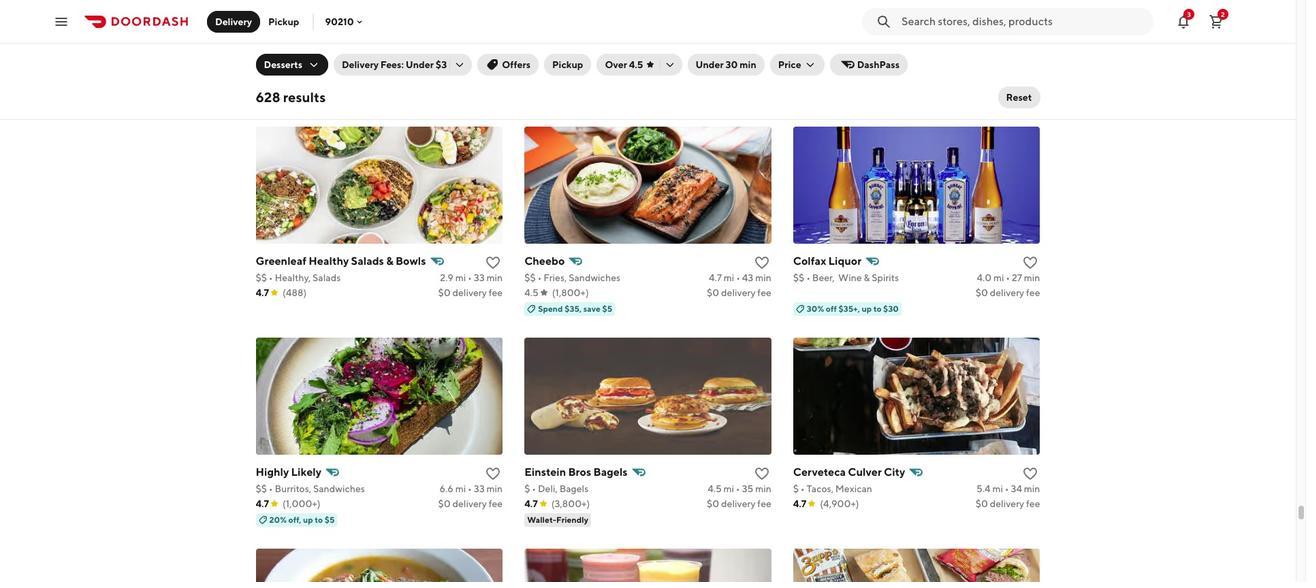 Task type: describe. For each thing, give the bounding box(es) containing it.
5.4 mi • 34 min
[[977, 483, 1040, 494]]

$ • tacos, mexican
[[793, 483, 872, 494]]

friendly
[[556, 515, 588, 525]]

90210 button
[[325, 16, 365, 27]]

delivery for cheebo
[[721, 287, 756, 298]]

$$ • healthy, salads
[[256, 272, 341, 283]]

4.5 for 4.5
[[524, 287, 539, 298]]

mediterranean,
[[269, 61, 336, 72]]

628 results
[[256, 89, 326, 105]]

mi for einstein bros bagels
[[724, 483, 734, 494]]

min for greenleaf healthy salads & bowls
[[487, 272, 503, 283]]

likely
[[291, 466, 321, 479]]

delivery for delivery fees: under $3
[[342, 59, 379, 70]]

0 horizontal spatial pickup
[[268, 16, 299, 27]]

1 horizontal spatial &
[[864, 272, 870, 283]]

click to add this store to your saved list image for cheebo
[[754, 254, 770, 271]]

30
[[726, 59, 738, 70]]

4.0
[[977, 272, 992, 283]]

35
[[742, 483, 753, 494]]

fee for cheebo
[[758, 287, 771, 298]]

$35,
[[565, 304, 582, 314]]

up for z garden
[[303, 92, 313, 103]]

$​0 for einstein bros bagels
[[707, 498, 719, 509]]

43 for bagel broker
[[742, 61, 753, 72]]

$ for bagel
[[524, 61, 530, 72]]

$ for cerveteca
[[793, 483, 799, 494]]

30% off $35+, up to $30
[[807, 304, 899, 314]]

2.9
[[440, 272, 454, 283]]

mexican
[[836, 483, 872, 494]]

$$ for greenleaf healthy salads & bowls
[[256, 272, 267, 283]]

$ for z
[[256, 61, 261, 72]]

over
[[605, 59, 627, 70]]

0 vertical spatial salads
[[351, 254, 384, 267]]

bagel broker
[[524, 43, 590, 56]]

greek
[[338, 61, 364, 72]]

cerveteca
[[793, 466, 846, 479]]

Store search: begin typing to search for stores available on DoorDash text field
[[902, 14, 1145, 29]]

$​0 delivery fee for einstein bros bagels
[[707, 498, 771, 509]]

$​0 delivery fee for cheebo
[[707, 287, 771, 298]]

min for colfax liquor
[[1024, 272, 1040, 283]]

$ • deli, bagels
[[524, 483, 589, 494]]

$​0 delivery fee for cerveteca culver city
[[976, 498, 1040, 509]]

$​0 for z garden
[[438, 76, 451, 87]]

save
[[583, 304, 601, 314]]

delivery for einstein bros bagels
[[721, 498, 756, 509]]

2
[[1221, 10, 1225, 18]]

min for bagel broker
[[755, 61, 771, 72]]

3
[[1187, 10, 1191, 18]]

delivery for z garden
[[452, 76, 487, 87]]

$5 for z garden
[[325, 92, 335, 103]]

bar
[[877, 61, 892, 72]]

90210
[[325, 16, 354, 27]]

0 vertical spatial bagels
[[594, 466, 628, 479]]

$​0 delivery fee for greenleaf healthy salads & bowls
[[438, 287, 503, 298]]

cheebo
[[524, 254, 565, 267]]

off, for likely
[[288, 515, 301, 525]]

z
[[256, 43, 263, 56]]

under 30 min button
[[688, 54, 765, 76]]

click to add this store to your saved list image for colfax liquor
[[1023, 254, 1039, 271]]

30% for garden
[[269, 92, 287, 103]]

click to add this store to your saved list image for greenleaf healthy salads & bowls
[[485, 254, 501, 271]]

juice
[[852, 61, 875, 72]]

spend
[[538, 304, 563, 314]]

greenleaf
[[256, 254, 307, 267]]

1 vertical spatial pickup button
[[544, 54, 591, 76]]

4.6 for bagel
[[524, 76, 538, 87]]

$​0 for cheebo
[[707, 287, 719, 298]]

4.6 for z
[[256, 76, 270, 87]]

$30
[[883, 304, 899, 314]]

einstein bros bagels
[[524, 466, 628, 479]]

min for cerveteca culver city
[[1024, 483, 1040, 494]]

click to add this store to your saved list image for bagel broker
[[754, 43, 770, 60]]

off
[[826, 304, 837, 314]]

$​0 delivery fee for riozonas acai
[[976, 76, 1040, 87]]

(228)
[[820, 76, 843, 87]]

30% off, up to $5
[[269, 92, 335, 103]]

sandwiches for cheebo
[[569, 272, 620, 283]]

takeout,
[[812, 61, 850, 72]]

min for einstein bros bagels
[[755, 483, 771, 494]]

4.5 for 4.5 mi • 35 min
[[708, 483, 722, 494]]

healthy,
[[275, 272, 311, 283]]

3.4 mi • 43 min
[[708, 61, 771, 72]]

(1,000+)
[[283, 498, 320, 509]]

sweets
[[594, 61, 625, 72]]

desserts
[[264, 59, 302, 70]]

over 4.5 button
[[597, 54, 682, 76]]

6.4
[[438, 61, 452, 72]]

fee for z garden
[[489, 76, 503, 87]]

acai
[[843, 43, 866, 56]]

notification bell image
[[1175, 13, 1192, 30]]

27
[[1012, 272, 1022, 283]]

offers button
[[478, 54, 539, 76]]

min for highly likely
[[487, 483, 503, 494]]

highly likely
[[256, 466, 321, 479]]

4.0 mi • 27 min
[[977, 272, 1040, 283]]

6.6 mi • 33 min
[[440, 483, 503, 494]]

bagel
[[524, 43, 554, 56]]

(4,900+)
[[820, 498, 859, 509]]

delivery for colfax liquor
[[990, 287, 1024, 298]]

$5 for highly likely
[[325, 515, 335, 525]]

$$ for highly likely
[[256, 483, 267, 494]]

open menu image
[[53, 13, 69, 30]]

desserts button
[[256, 54, 328, 76]]

fee for bagel broker
[[758, 76, 771, 87]]

20%
[[269, 515, 287, 525]]

0 horizontal spatial &
[[386, 254, 393, 267]]

sandwiches for highly likely
[[313, 483, 365, 494]]

33 for greenleaf healthy salads & bowls
[[474, 272, 485, 283]]

4.5 inside button
[[629, 59, 643, 70]]

price button
[[770, 54, 824, 76]]

$​0 for greenleaf healthy salads & bowls
[[438, 287, 451, 298]]

greenleaf healthy salads & bowls
[[256, 254, 426, 267]]

click to add this store to your saved list image for cerveteca culver city
[[1023, 466, 1039, 482]]

over 4.5
[[605, 59, 643, 70]]

fee for einstein bros bagels
[[758, 498, 771, 509]]

$​0 delivery fee for z garden
[[438, 76, 503, 87]]

min for cheebo
[[755, 272, 771, 283]]

3 items, open order cart image
[[1208, 13, 1224, 30]]



Task type: vqa. For each thing, say whether or not it's contained in the screenshot.
Click to add this store to your saved list icon associated with Greenleaf Healthy Salads & Bowls
yes



Task type: locate. For each thing, give the bounding box(es) containing it.
off, right 20% in the left bottom of the page
[[288, 515, 301, 525]]

beer,
[[812, 272, 835, 283]]

fee for highly likely
[[489, 498, 503, 509]]

1 horizontal spatial 30%
[[807, 304, 824, 314]]

deli,
[[538, 483, 558, 494]]

33 for highly likely
[[474, 483, 485, 494]]

0 vertical spatial 43
[[742, 61, 753, 72]]

min right 2.9
[[487, 272, 503, 283]]

delivery for cerveteca culver city
[[990, 498, 1024, 509]]

$​0 down 6.4
[[438, 76, 451, 87]]

to down (1,000+) at bottom
[[315, 515, 323, 525]]

burritos,
[[275, 483, 311, 494]]

4.7 for highly likely
[[256, 498, 269, 509]]

delivery for bagel broker
[[721, 76, 756, 87]]

30%
[[269, 92, 287, 103], [807, 304, 824, 314]]

fee down 2.9 mi • 33 min
[[489, 287, 503, 298]]

click to add this store to your saved list image up 2.9 mi • 33 min
[[485, 254, 501, 271]]

salads
[[351, 254, 384, 267], [313, 272, 341, 283]]

click to add this store to your saved list image up 6.6 mi • 33 min
[[485, 466, 501, 482]]

4.5 right over
[[629, 59, 643, 70]]

delivery for greenleaf healthy salads & bowls
[[452, 287, 487, 298]]

4.5 left 35
[[708, 483, 722, 494]]

$ left the tacos,
[[793, 483, 799, 494]]

min for z garden
[[487, 61, 503, 72]]

$$ for cheebo
[[524, 272, 536, 283]]

delivery down 4.7 mi • 43 min
[[721, 287, 756, 298]]

z garden
[[256, 43, 303, 56]]

1 vertical spatial off,
[[288, 515, 301, 525]]

$​0 for colfax liquor
[[976, 287, 988, 298]]

0 vertical spatial off,
[[288, 92, 301, 103]]

1 vertical spatial bagels
[[560, 483, 589, 494]]

$​0 delivery fee down 6.4 mi • 40 min
[[438, 76, 503, 87]]

30% down (2,000+)
[[269, 92, 287, 103]]

colfax liquor
[[793, 254, 862, 267]]

$ • mediterranean, greek
[[256, 61, 364, 72]]

pickup down broker
[[552, 59, 583, 70]]

2 vertical spatial $5
[[325, 515, 335, 525]]

$5 right save on the bottom left
[[602, 304, 612, 314]]

2 under from the left
[[696, 59, 724, 70]]

0 horizontal spatial salads
[[313, 272, 341, 283]]

min right 27 at the right of the page
[[1024, 272, 1040, 283]]

offers
[[502, 59, 531, 70]]

fees:
[[381, 59, 404, 70]]

click to add this store to your saved list image up the 4.5 mi • 35 min
[[754, 466, 770, 482]]

1 horizontal spatial 4.5
[[629, 59, 643, 70]]

delivery down 6.4 mi • 40 min
[[452, 76, 487, 87]]

628
[[256, 89, 280, 105]]

1 horizontal spatial salads
[[351, 254, 384, 267]]

fee up reset
[[1026, 76, 1040, 87]]

click to add this store to your saved list image for highly likely
[[485, 466, 501, 482]]

43 for cheebo
[[742, 272, 753, 283]]

6.6
[[440, 483, 454, 494]]

2 vertical spatial 4.5
[[708, 483, 722, 494]]

$​0 down the 5.4
[[976, 498, 988, 509]]

4.5 up spend
[[524, 287, 539, 298]]

$$ • takeout, juice bar
[[793, 61, 892, 72]]

0 horizontal spatial delivery
[[215, 16, 252, 27]]

2 43 from the top
[[742, 272, 753, 283]]

0 horizontal spatial 4.6
[[256, 76, 270, 87]]

click to add this store to your saved list image up 4.7 mi • 43 min
[[754, 254, 770, 271]]

2 vertical spatial to
[[315, 515, 323, 525]]

0 horizontal spatial sandwiches
[[313, 483, 365, 494]]

mi for greenleaf healthy salads & bowls
[[455, 272, 466, 283]]

2 vertical spatial up
[[303, 515, 313, 525]]

$$ • burritos, sandwiches
[[256, 483, 365, 494]]

0 vertical spatial 4.5
[[629, 59, 643, 70]]

mi for cheebo
[[724, 272, 734, 283]]

1 vertical spatial delivery
[[342, 59, 379, 70]]

0 vertical spatial pickup
[[268, 16, 299, 27]]

garden
[[265, 43, 303, 56]]

$​0 delivery fee down 5.4 mi • 34 min
[[976, 498, 1040, 509]]

min
[[740, 59, 756, 70], [487, 61, 503, 72], [755, 61, 771, 72], [487, 272, 503, 283], [755, 272, 771, 283], [1024, 272, 1040, 283], [487, 483, 503, 494], [755, 483, 771, 494], [1024, 483, 1040, 494]]

$​0 delivery fee for bagel broker
[[707, 76, 771, 87]]

min right 34
[[1024, 483, 1040, 494]]

fee down offers button
[[489, 76, 503, 87]]

$​0 delivery fee down 2.9 mi • 33 min
[[438, 287, 503, 298]]

spirits
[[872, 272, 899, 283]]

1 horizontal spatial pickup
[[552, 59, 583, 70]]

fee down 4.7 mi • 43 min
[[758, 287, 771, 298]]

click to add this store to your saved list image up 3.4 mi • 43 min
[[754, 43, 770, 60]]

bagels up (3,800+)
[[560, 483, 589, 494]]

1 vertical spatial 43
[[742, 272, 753, 283]]

fee for greenleaf healthy salads & bowls
[[489, 287, 503, 298]]

$ left deli,
[[524, 483, 530, 494]]

results
[[283, 89, 326, 105]]

mi for cerveteca culver city
[[993, 483, 1003, 494]]

sandwiches,
[[538, 61, 592, 72]]

pickup button up garden at left
[[260, 11, 307, 32]]

under left $3
[[406, 59, 434, 70]]

1 vertical spatial to
[[874, 304, 882, 314]]

$$ down the highly
[[256, 483, 267, 494]]

min down click to add this store to your saved list image
[[487, 61, 503, 72]]

34
[[1011, 483, 1022, 494]]

fee for colfax liquor
[[1026, 287, 1040, 298]]

spend $35, save $5
[[538, 304, 612, 314]]

fee down the 4.5 mi • 35 min
[[758, 498, 771, 509]]

0 vertical spatial 33
[[474, 272, 485, 283]]

4.7
[[709, 272, 722, 283], [256, 287, 269, 298], [256, 498, 269, 509], [524, 498, 538, 509], [793, 498, 807, 509]]

20% off, up to $5
[[269, 515, 335, 525]]

min right 30
[[740, 59, 756, 70]]

wine
[[838, 272, 862, 283]]

4.7 for cerveteca culver city
[[793, 498, 807, 509]]

33 right 6.6
[[474, 483, 485, 494]]

$​0 down 6.6
[[438, 498, 451, 509]]

$$ down cheebo
[[524, 272, 536, 283]]

sandwiches up (1,800+) at the left
[[569, 272, 620, 283]]

pickup button
[[260, 11, 307, 32], [544, 54, 591, 76]]

fee for riozonas acai
[[1026, 76, 1040, 87]]

click to add this store to your saved list image
[[754, 43, 770, 60], [485, 254, 501, 271], [754, 254, 770, 271], [1023, 254, 1039, 271], [485, 466, 501, 482], [754, 466, 770, 482], [1023, 466, 1039, 482]]

$​0 delivery fee for colfax liquor
[[976, 287, 1040, 298]]

pickup button up (2,700+)
[[544, 54, 591, 76]]

$ for einstein
[[524, 483, 530, 494]]

delivery button
[[207, 11, 260, 32]]

delivery up reset
[[990, 76, 1024, 87]]

riozonas
[[793, 43, 841, 56]]

1 4.6 from the left
[[256, 76, 270, 87]]

price
[[778, 59, 801, 70]]

$ down z
[[256, 61, 261, 72]]

1 vertical spatial 33
[[474, 483, 485, 494]]

delivery for riozonas acai
[[990, 76, 1024, 87]]

delivery down the 4.5 mi • 35 min
[[721, 498, 756, 509]]

sandwiches
[[569, 272, 620, 283], [313, 483, 365, 494]]

bowls
[[396, 254, 426, 267]]

$ down 'bagel'
[[524, 61, 530, 72]]

$​0 left "reset" button on the top of page
[[976, 76, 988, 87]]

min left price at the right
[[755, 61, 771, 72]]

$​0 delivery fee down 4.0 mi • 27 min
[[976, 287, 1040, 298]]

city
[[884, 466, 905, 479]]

$​0 delivery fee down 3.4 mi • 43 min
[[707, 76, 771, 87]]

mi for colfax liquor
[[994, 272, 1004, 283]]

min left beer,
[[755, 272, 771, 283]]

& right wine
[[864, 272, 870, 283]]

fee down 5.4 mi • 34 min
[[1026, 498, 1040, 509]]

1 vertical spatial 4.5
[[524, 287, 539, 298]]

culver
[[848, 466, 882, 479]]

0 vertical spatial sandwiches
[[569, 272, 620, 283]]

off, down (2,000+)
[[288, 92, 301, 103]]

click to add this store to your saved list image up 4.0 mi • 27 min
[[1023, 254, 1039, 271]]

$$ down colfax
[[793, 272, 805, 283]]

2.9 mi • 33 min
[[440, 272, 503, 283]]

min inside button
[[740, 59, 756, 70]]

up down (1,000+) at bottom
[[303, 515, 313, 525]]

1 horizontal spatial delivery
[[342, 59, 379, 70]]

fee
[[489, 76, 503, 87], [758, 76, 771, 87], [1026, 76, 1040, 87], [489, 287, 503, 298], [758, 287, 771, 298], [1026, 287, 1040, 298], [489, 498, 503, 509], [758, 498, 771, 509], [1026, 498, 1040, 509]]

1 under from the left
[[406, 59, 434, 70]]

& left bowls
[[386, 254, 393, 267]]

0 vertical spatial 30%
[[269, 92, 287, 103]]

$5 down '$ • mediterranean, greek'
[[325, 92, 335, 103]]

mi for z garden
[[454, 61, 464, 72]]

up
[[303, 92, 313, 103], [862, 304, 872, 314], [303, 515, 313, 525]]

1 off, from the top
[[288, 92, 301, 103]]

$​0 for riozonas acai
[[976, 76, 988, 87]]

bagels right bros
[[594, 466, 628, 479]]

fee down 6.6 mi • 33 min
[[489, 498, 503, 509]]

delivery for highly likely
[[452, 498, 487, 509]]

1 horizontal spatial 4.6
[[524, 76, 538, 87]]

$​0 down 4.7 mi • 43 min
[[707, 287, 719, 298]]

$$ for colfax liquor
[[793, 272, 805, 283]]

30% for liquor
[[807, 304, 824, 314]]

fee down 3.4 mi • 43 min
[[758, 76, 771, 87]]

pickup up garden at left
[[268, 16, 299, 27]]

0 horizontal spatial pickup button
[[260, 11, 307, 32]]

0 vertical spatial pickup button
[[260, 11, 307, 32]]

0 vertical spatial up
[[303, 92, 313, 103]]

30% left off at the right bottom
[[807, 304, 824, 314]]

delivery down 6.6 mi • 33 min
[[452, 498, 487, 509]]

1 43 from the top
[[742, 61, 753, 72]]

click to add this store to your saved list image up 5.4 mi • 34 min
[[1023, 466, 1039, 482]]

5.4
[[977, 483, 991, 494]]

delivery down 3.4 mi • 43 min
[[721, 76, 756, 87]]

2 4.6 from the left
[[524, 76, 538, 87]]

4.7 mi • 43 min
[[709, 272, 771, 283]]

$5
[[325, 92, 335, 103], [602, 304, 612, 314], [325, 515, 335, 525]]

fee down 4.0 mi • 27 min
[[1026, 287, 1040, 298]]

up right the $35+,
[[862, 304, 872, 314]]

1 horizontal spatial under
[[696, 59, 724, 70]]

$3
[[436, 59, 447, 70]]

1 horizontal spatial sandwiches
[[569, 272, 620, 283]]

einstein
[[524, 466, 566, 479]]

to down (2,000+)
[[315, 92, 323, 103]]

wallet-
[[527, 515, 556, 525]]

4.6
[[256, 76, 270, 87], [524, 76, 538, 87]]

mi for bagel broker
[[724, 61, 734, 72]]

delivery for delivery
[[215, 16, 252, 27]]

$ • sandwiches, sweets
[[524, 61, 625, 72]]

delivery fees: under $3
[[342, 59, 447, 70]]

6.4 mi • 40 min
[[438, 61, 503, 72]]

1 horizontal spatial bagels
[[594, 466, 628, 479]]

$$ down greenleaf on the top
[[256, 272, 267, 283]]

4.5
[[629, 59, 643, 70], [524, 287, 539, 298], [708, 483, 722, 494]]

salads down healthy
[[313, 272, 341, 283]]

under left 30
[[696, 59, 724, 70]]

reset button
[[998, 86, 1040, 108]]

2 button
[[1203, 8, 1230, 35]]

delivery down 2.9 mi • 33 min
[[452, 287, 487, 298]]

1 vertical spatial sandwiches
[[313, 483, 365, 494]]

$​0 for highly likely
[[438, 498, 451, 509]]

33 right 2.9
[[474, 272, 485, 283]]

min right 6.6
[[487, 483, 503, 494]]

(3,800+)
[[551, 498, 590, 509]]

0 vertical spatial delivery
[[215, 16, 252, 27]]

$​0 for bagel broker
[[707, 76, 719, 87]]

$​0 delivery fee down 6.6 mi • 33 min
[[438, 498, 503, 509]]

to for z garden
[[315, 92, 323, 103]]

2 horizontal spatial 4.5
[[708, 483, 722, 494]]

$​0 delivery fee down the 4.5 mi • 35 min
[[707, 498, 771, 509]]

$5 down $$ • burritos, sandwiches
[[325, 515, 335, 525]]

1 horizontal spatial pickup button
[[544, 54, 591, 76]]

4.6 up 628
[[256, 76, 270, 87]]

0 horizontal spatial under
[[406, 59, 434, 70]]

click to add this store to your saved list image
[[485, 43, 501, 60]]

up for highly likely
[[303, 515, 313, 525]]

&
[[386, 254, 393, 267], [864, 272, 870, 283]]

click to add this store to your saved list image for einstein bros bagels
[[754, 466, 770, 482]]

$​0 down 2.9
[[438, 287, 451, 298]]

delivery inside 'button'
[[215, 16, 252, 27]]

1 vertical spatial salads
[[313, 272, 341, 283]]

$​0 delivery fee up reset
[[976, 76, 1040, 87]]

1 vertical spatial &
[[864, 272, 870, 283]]

1 vertical spatial pickup
[[552, 59, 583, 70]]

salads right healthy
[[351, 254, 384, 267]]

$​0 delivery fee down 4.7 mi • 43 min
[[707, 287, 771, 298]]

0 vertical spatial $5
[[325, 92, 335, 103]]

under 30 min
[[696, 59, 756, 70]]

$​0
[[438, 76, 451, 87], [707, 76, 719, 87], [976, 76, 988, 87], [438, 287, 451, 298], [707, 287, 719, 298], [976, 287, 988, 298], [438, 498, 451, 509], [707, 498, 719, 509], [976, 498, 988, 509]]

fee for cerveteca culver city
[[1026, 498, 1040, 509]]

to for highly likely
[[315, 515, 323, 525]]

4.6 down offers
[[524, 76, 538, 87]]

1 33 from the top
[[474, 272, 485, 283]]

$​0 down the 3.4 at right
[[707, 76, 719, 87]]

$$ • fries, sandwiches
[[524, 272, 620, 283]]

$​0 for cerveteca culver city
[[976, 498, 988, 509]]

liquor
[[829, 254, 862, 267]]

delivery down 5.4 mi • 34 min
[[990, 498, 1024, 509]]

$$ • beer,  wine & spirits
[[793, 272, 899, 283]]

3.4
[[708, 61, 722, 72]]

dashpass
[[857, 59, 900, 70]]

dashpass button
[[830, 54, 908, 76]]

2 33 from the top
[[474, 483, 485, 494]]

up down (2,000+)
[[303, 92, 313, 103]]

$​0 down the 4.5 mi • 35 min
[[707, 498, 719, 509]]

0 horizontal spatial bagels
[[560, 483, 589, 494]]

colfax
[[793, 254, 826, 267]]

min right 35
[[755, 483, 771, 494]]

(488)
[[283, 287, 307, 298]]

sandwiches down likely
[[313, 483, 365, 494]]

4.7 for einstein bros bagels
[[524, 498, 538, 509]]

to left $30
[[874, 304, 882, 314]]

4.7 for greenleaf healthy salads & bowls
[[256, 287, 269, 298]]

fries,
[[544, 272, 567, 283]]

$​0 down 4.0 on the top right
[[976, 287, 988, 298]]

0 horizontal spatial 4.5
[[524, 287, 539, 298]]

0 vertical spatial to
[[315, 92, 323, 103]]

0 horizontal spatial 30%
[[269, 92, 287, 103]]

2 off, from the top
[[288, 515, 301, 525]]

(2,700+)
[[552, 76, 589, 87]]

$$ down riozonas
[[793, 61, 805, 72]]

0 vertical spatial &
[[386, 254, 393, 267]]

reset
[[1006, 92, 1032, 103]]

$
[[256, 61, 261, 72], [524, 61, 530, 72], [524, 483, 530, 494], [793, 483, 799, 494]]

off, for garden
[[288, 92, 301, 103]]

mi for highly likely
[[455, 483, 466, 494]]

riozonas acai
[[793, 43, 866, 56]]

1 vertical spatial up
[[862, 304, 872, 314]]

$​0 delivery fee for highly likely
[[438, 498, 503, 509]]

tacos,
[[807, 483, 834, 494]]

1 vertical spatial 30%
[[807, 304, 824, 314]]

1 vertical spatial $5
[[602, 304, 612, 314]]

$35+,
[[839, 304, 860, 314]]

delivery down 4.0 mi • 27 min
[[990, 287, 1024, 298]]

highly
[[256, 466, 289, 479]]

broker
[[556, 43, 590, 56]]

under inside button
[[696, 59, 724, 70]]



